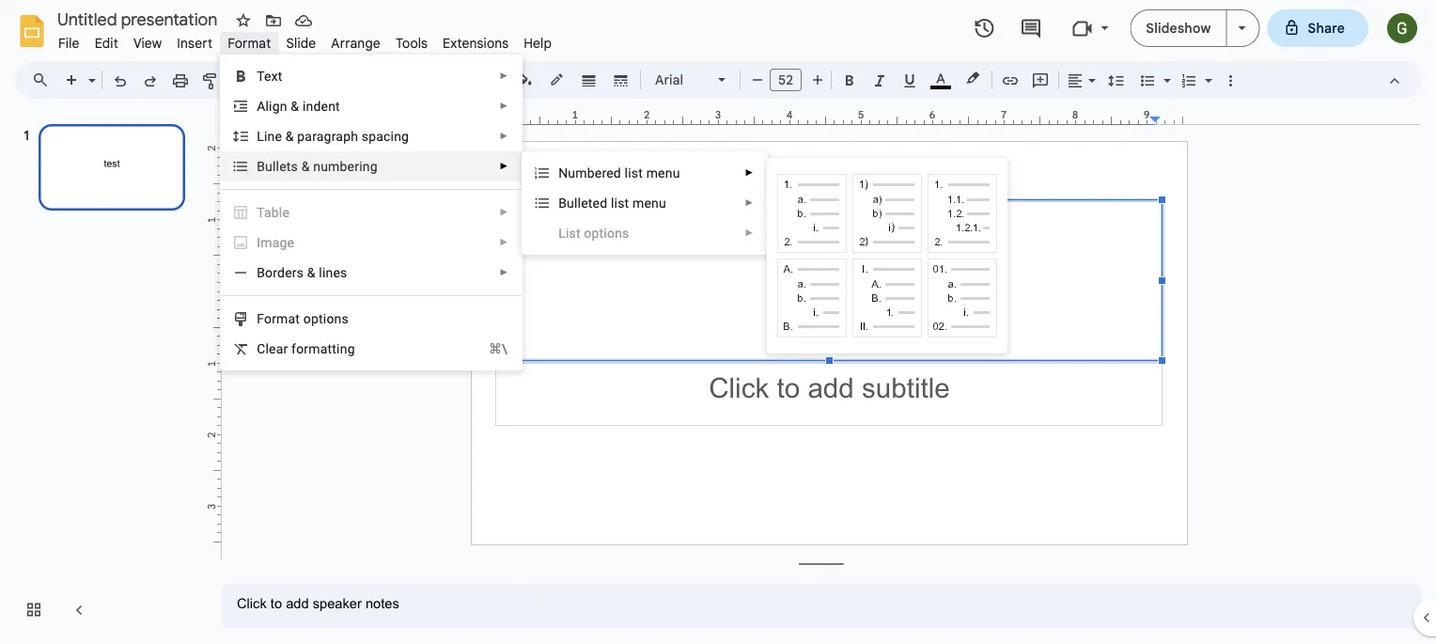 Task type: locate. For each thing, give the bounding box(es) containing it.
list
[[559, 225, 581, 241]]

menu item down bulleted list menu b element
[[559, 224, 754, 243]]

1 vertical spatial menu
[[633, 195, 667, 211]]

formatting
[[292, 341, 355, 356]]

format down star option
[[228, 35, 271, 51]]

row
[[775, 171, 1001, 256], [775, 256, 1001, 340]]

& right s
[[302, 158, 310, 174]]

share
[[1308, 20, 1346, 36]]

& right lign on the left of the page
[[291, 98, 299, 114]]

1 row from the top
[[775, 171, 1001, 256]]

list down n umbered list menu
[[611, 195, 629, 211]]

►
[[500, 71, 509, 81], [500, 101, 509, 111], [500, 131, 509, 142], [500, 161, 509, 172], [745, 167, 754, 178], [745, 197, 754, 208], [500, 207, 509, 218], [745, 228, 754, 238], [500, 237, 509, 248], [500, 267, 509, 278]]

► for table 2 element
[[500, 207, 509, 218]]

border dash option
[[611, 67, 632, 93]]

row 2. column 2. roman upper, latin upper, decimal element
[[853, 259, 923, 338]]

share button
[[1268, 9, 1369, 47]]

Star checkbox
[[230, 8, 257, 34]]

list for umbered
[[625, 165, 643, 181]]

c lear formatting
[[257, 341, 355, 356]]

file
[[58, 35, 80, 51]]

lign
[[266, 98, 287, 114]]

► inside table menu item
[[500, 207, 509, 218]]

format
[[228, 35, 271, 51], [257, 311, 300, 326]]

1 vertical spatial list
[[611, 195, 629, 211]]

► for bullets & numbering t element
[[500, 161, 509, 172]]

align & indent a element
[[257, 98, 346, 114]]

menu
[[522, 0, 768, 496], [220, 55, 523, 370]]

row 2. column 3. decimal zero, latin lower, roman lower element
[[928, 259, 998, 338]]

1 horizontal spatial menu item
[[559, 224, 754, 243]]

table 2 element
[[257, 205, 295, 220]]

application
[[0, 0, 1437, 644]]

format for format
[[228, 35, 271, 51]]

menu bar inside 'menu bar' banner
[[51, 24, 560, 55]]

1 vertical spatial format
[[257, 311, 300, 326]]

format menu item
[[220, 32, 279, 54]]

options
[[304, 311, 349, 326]]

menu bar
[[51, 24, 560, 55]]

0 vertical spatial menu
[[647, 165, 680, 181]]

row 1. column 1. decimal, latin lower, roman lower with period element
[[778, 174, 847, 253]]

0 vertical spatial format
[[228, 35, 271, 51]]

ulleted
[[567, 195, 608, 211]]

view
[[133, 35, 162, 51]]

lear
[[266, 341, 288, 356]]

slide menu item
[[279, 32, 324, 54]]

line & paragraph spacing image
[[1106, 67, 1128, 93]]

navigation
[[0, 106, 207, 644]]

borders
[[257, 265, 304, 280]]

fill color: transparent image
[[515, 67, 536, 91]]

right margin image
[[1151, 110, 1187, 124]]

m
[[261, 235, 272, 250]]

menu bar containing file
[[51, 24, 560, 55]]

font list. arial selected. option
[[655, 67, 707, 93]]

menu containing n
[[522, 0, 768, 496]]

borders & lines q element
[[257, 265, 353, 280]]

application containing slideshow
[[0, 0, 1437, 644]]

► for line & paragraph spacing l element
[[500, 131, 509, 142]]

0 horizontal spatial menu item
[[221, 228, 522, 258]]

table menu item
[[221, 197, 522, 228]]

menu down numbered list menu n element
[[633, 195, 667, 211]]

i
[[257, 235, 261, 250]]

list options o element
[[559, 225, 635, 241]]

row up row 2. column 2. roman upper, latin upper, decimal element
[[775, 171, 1001, 256]]

menu item
[[559, 224, 754, 243], [221, 228, 522, 258]]

⌘backslash element
[[466, 339, 508, 358]]

format up lear at the bottom
[[257, 311, 300, 326]]

Menus field
[[24, 67, 65, 93]]

borders & lines
[[257, 265, 347, 280]]

start slideshow (⌘+enter) image
[[1239, 26, 1246, 30]]

s
[[291, 158, 298, 174]]

numbered list menu n element
[[559, 165, 686, 181]]

arrange
[[331, 35, 381, 51]]

bulle t s & numbering
[[257, 158, 378, 174]]

slide
[[286, 35, 316, 51]]

► for text s element
[[500, 71, 509, 81]]

view menu item
[[126, 32, 170, 54]]

file menu item
[[51, 32, 87, 54]]

extensions menu item
[[435, 32, 516, 54]]

format options \ element
[[257, 311, 354, 326]]

list up bulleted list menu b element
[[625, 165, 643, 181]]

menu item up lines
[[221, 228, 522, 258]]

c
[[257, 341, 266, 356]]

n umbered list menu
[[559, 165, 680, 181]]

indent
[[303, 98, 340, 114]]

menu
[[647, 165, 680, 181], [633, 195, 667, 211]]

format inside menu item
[[228, 35, 271, 51]]

bulleted list menu b element
[[559, 195, 672, 211]]

list
[[625, 165, 643, 181], [611, 195, 629, 211]]

numbering
[[313, 158, 378, 174]]

arial
[[655, 71, 684, 88]]

&
[[291, 98, 299, 114], [286, 128, 294, 144], [302, 158, 310, 174], [307, 265, 316, 280]]

row down row 1. column 2. decimal, latin lower, roman lower with parenthesis 'element'
[[775, 256, 1001, 340]]

0 vertical spatial list
[[625, 165, 643, 181]]

bulle
[[257, 158, 287, 174]]

& left lines
[[307, 265, 316, 280]]

help
[[524, 35, 552, 51]]

menu up bulleted list menu b element
[[647, 165, 680, 181]]

a
[[257, 98, 266, 114]]



Task type: describe. For each thing, give the bounding box(es) containing it.
text color image
[[931, 67, 952, 89]]

row 1. column 2. decimal, latin lower, roman lower with parenthesis element
[[853, 174, 923, 253]]

& right the ine
[[286, 128, 294, 144]]

clear formatting c element
[[257, 341, 361, 356]]

bulleted list menu image
[[1159, 68, 1172, 74]]

⌘\
[[489, 341, 508, 356]]

tools menu item
[[388, 32, 435, 54]]

text s element
[[257, 68, 288, 84]]

main toolbar
[[55, 0, 1246, 534]]

menu item containing list
[[559, 224, 754, 243]]

spacing
[[362, 128, 409, 144]]

menu containing text
[[220, 55, 523, 370]]

menu for b ulleted list menu
[[633, 195, 667, 211]]

help menu item
[[516, 32, 560, 54]]

insert menu item
[[170, 32, 220, 54]]

2
[[205, 145, 218, 152]]

b ulleted list menu
[[559, 195, 667, 211]]

arrange menu item
[[324, 32, 388, 54]]

border weight option
[[579, 67, 600, 93]]

l ine & paragraph spacing
[[257, 128, 409, 144]]

tools
[[396, 35, 428, 51]]

image m element
[[257, 235, 300, 250]]

text
[[257, 68, 283, 84]]

n
[[559, 165, 568, 181]]

bullets & numbering t element
[[257, 158, 383, 174]]

extensions
[[443, 35, 509, 51]]

list o ptions
[[559, 225, 630, 241]]

menu for n umbered list menu
[[647, 165, 680, 181]]

numbered list menu image
[[1201, 68, 1213, 74]]

line & paragraph spacing l element
[[257, 128, 415, 144]]

a lign & indent
[[257, 98, 340, 114]]

umbered
[[568, 165, 621, 181]]

b
[[559, 195, 567, 211]]

table
[[257, 205, 290, 220]]

new slide with layout image
[[84, 68, 96, 74]]

edit menu item
[[87, 32, 126, 54]]

row 1. column 3. decimal outline element
[[928, 174, 998, 253]]

lines
[[319, 265, 347, 280]]

► for align & indent a element
[[500, 101, 509, 111]]

Font size field
[[770, 69, 810, 96]]

paragraph
[[297, 128, 358, 144]]

list for ulleted
[[611, 195, 629, 211]]

border color: transparent image
[[547, 67, 568, 91]]

ptions
[[592, 225, 630, 241]]

► for 'borders & lines q' element
[[500, 267, 509, 278]]

menu bar banner
[[0, 0, 1437, 644]]

► for bulleted list menu b element
[[745, 197, 754, 208]]

l
[[257, 128, 264, 144]]

insert
[[177, 35, 213, 51]]

format options
[[257, 311, 349, 326]]

row 2. column 1. latin upper, latin lower, roman lower element
[[778, 259, 847, 338]]

age
[[272, 235, 294, 250]]

slideshow
[[1147, 20, 1212, 36]]

► for image m element
[[500, 237, 509, 248]]

menu item containing i
[[221, 228, 522, 258]]

o
[[584, 225, 592, 241]]

2 row from the top
[[775, 256, 1001, 340]]

format for format options
[[257, 311, 300, 326]]

► for numbered list menu n element
[[745, 167, 754, 178]]

highlight color image
[[963, 67, 984, 89]]

edit
[[95, 35, 118, 51]]

slideshow button
[[1131, 9, 1228, 47]]

ine
[[264, 128, 282, 144]]

i m age
[[257, 235, 294, 250]]

t
[[287, 158, 291, 174]]

Rename text field
[[51, 8, 228, 30]]

Font size text field
[[771, 69, 801, 91]]



Task type: vqa. For each thing, say whether or not it's contained in the screenshot.
Line & paragraph spacing image
yes



